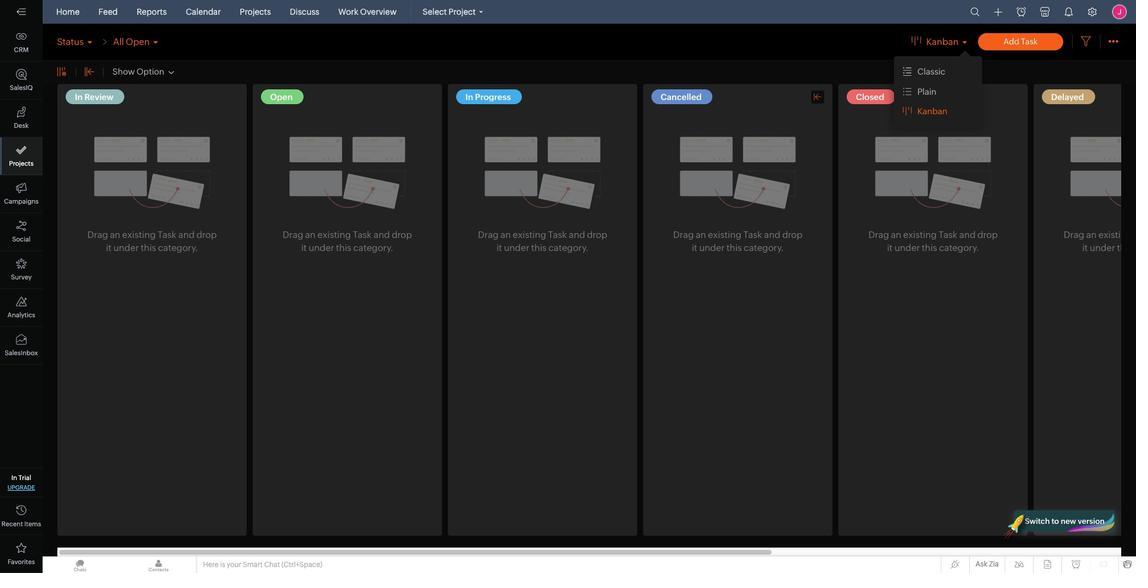 Task type: describe. For each thing, give the bounding box(es) containing it.
overview
[[360, 7, 397, 17]]

recent
[[2, 520, 23, 527]]

select
[[423, 7, 447, 17]]

salesinbox
[[5, 349, 38, 356]]

timer image
[[1017, 7, 1027, 17]]

zia
[[989, 560, 999, 568]]

campaigns
[[4, 198, 39, 205]]

items
[[24, 520, 41, 527]]

here
[[203, 561, 219, 569]]

select project
[[423, 7, 476, 17]]

survey
[[11, 274, 32, 281]]

(ctrl+space)
[[282, 561, 322, 569]]

is
[[220, 561, 225, 569]]

desk link
[[0, 99, 43, 137]]

social link
[[0, 213, 43, 251]]

social
[[12, 236, 31, 243]]

crm link
[[0, 24, 43, 62]]

marketplace image
[[1041, 7, 1050, 17]]

home
[[56, 7, 80, 17]]

recent items
[[2, 520, 41, 527]]

campaigns link
[[0, 175, 43, 213]]

chats image
[[43, 556, 117, 573]]

analytics link
[[0, 289, 43, 327]]

0 vertical spatial projects link
[[235, 0, 276, 24]]

reports link
[[132, 0, 172, 24]]

1 vertical spatial projects link
[[0, 137, 43, 175]]

ask
[[976, 560, 988, 568]]

in trial upgrade
[[8, 474, 35, 491]]



Task type: locate. For each thing, give the bounding box(es) containing it.
salesinbox link
[[0, 327, 43, 365]]

work
[[338, 7, 359, 17]]

trial
[[18, 474, 31, 481]]

salesiq link
[[0, 62, 43, 99]]

salesiq
[[10, 84, 33, 91]]

discuss link
[[285, 0, 324, 24]]

crm
[[14, 46, 29, 53]]

quick actions image
[[995, 8, 1003, 17]]

calendar link
[[181, 0, 226, 24]]

projects left 'discuss' link
[[240, 7, 271, 17]]

favorites
[[8, 558, 35, 565]]

chat
[[264, 561, 280, 569]]

1 vertical spatial projects
[[9, 160, 34, 167]]

survey link
[[0, 251, 43, 289]]

feed
[[99, 7, 118, 17]]

projects link down desk
[[0, 137, 43, 175]]

1 horizontal spatial projects
[[240, 7, 271, 17]]

in
[[11, 474, 17, 481]]

0 horizontal spatial projects link
[[0, 137, 43, 175]]

here is your smart chat (ctrl+space)
[[203, 561, 322, 569]]

projects up campaigns link
[[9, 160, 34, 167]]

search image
[[971, 7, 980, 17]]

0 horizontal spatial projects
[[9, 160, 34, 167]]

work overview
[[338, 7, 397, 17]]

ask zia
[[976, 560, 999, 568]]

calendar
[[186, 7, 221, 17]]

0 vertical spatial projects
[[240, 7, 271, 17]]

feed link
[[94, 0, 122, 24]]

notifications image
[[1064, 7, 1074, 17]]

reports
[[137, 7, 167, 17]]

desk
[[14, 122, 29, 129]]

configure settings image
[[1088, 7, 1098, 17]]

work overview link
[[334, 0, 402, 24]]

projects link left 'discuss' link
[[235, 0, 276, 24]]

contacts image
[[121, 556, 196, 573]]

your
[[227, 561, 241, 569]]

project
[[449, 7, 476, 17]]

discuss
[[290, 7, 319, 17]]

projects
[[240, 7, 271, 17], [9, 160, 34, 167]]

1 horizontal spatial projects link
[[235, 0, 276, 24]]

home link
[[52, 0, 84, 24]]

analytics
[[7, 311, 35, 318]]

smart
[[243, 561, 263, 569]]

upgrade
[[8, 484, 35, 491]]

projects link
[[235, 0, 276, 24], [0, 137, 43, 175]]



Task type: vqa. For each thing, say whether or not it's contained in the screenshot.
the Ask
yes



